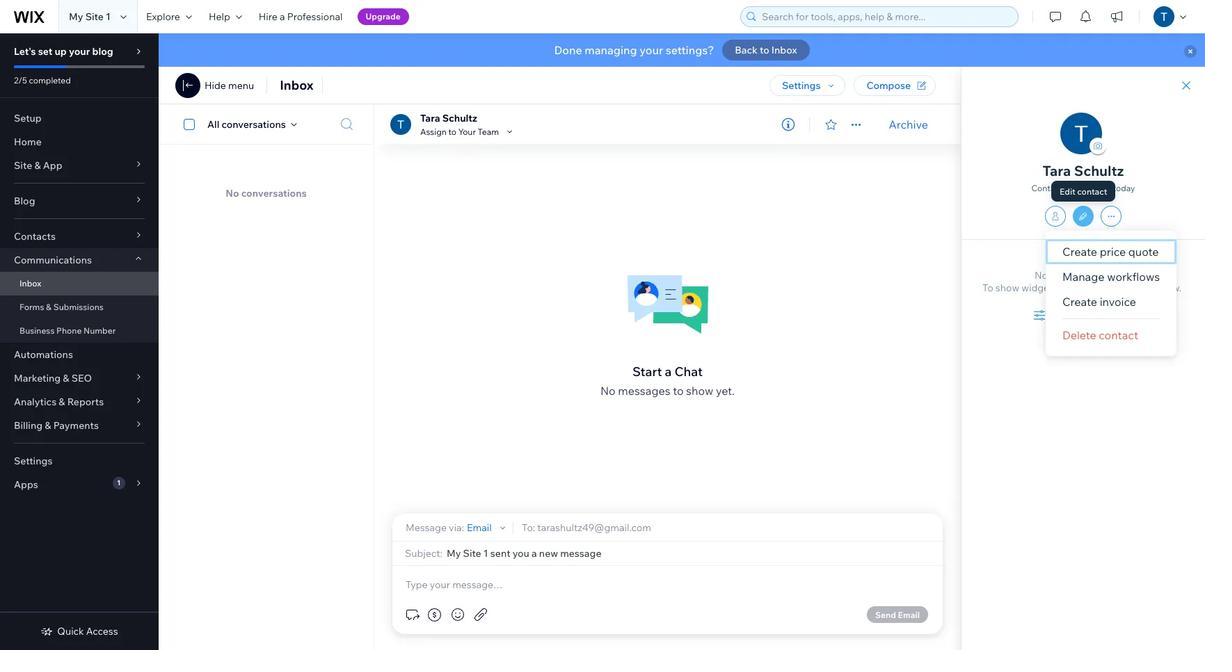 Task type: describe. For each thing, give the bounding box(es) containing it.
schultz for tara schultz contact was created today
[[1075, 162, 1125, 180]]

billing & payments button
[[0, 414, 159, 438]]

automations link
[[0, 343, 159, 367]]

completed
[[29, 75, 71, 86]]

0 vertical spatial email
[[467, 522, 492, 534]]

let's set up your blog
[[14, 45, 113, 58]]

back to inbox
[[735, 44, 797, 56]]

done managing your settings?
[[554, 43, 714, 57]]

email inside send email button
[[898, 610, 920, 621]]

tara for tara schultz contact was created today
[[1043, 162, 1072, 180]]

create for create price quote
[[1063, 245, 1098, 259]]

settings?
[[666, 43, 714, 57]]

business phone number
[[19, 326, 116, 336]]

analytics & reports
[[14, 396, 104, 409]]

site & app
[[14, 159, 62, 172]]

payments
[[53, 420, 99, 432]]

workflows
[[1108, 270, 1161, 284]]

send
[[876, 610, 897, 621]]

to for tara schultz
[[449, 126, 457, 137]]

contacts
[[14, 230, 56, 243]]

phone
[[56, 326, 82, 336]]

customize inside button
[[1053, 308, 1108, 322]]

explore
[[146, 10, 180, 23]]

team
[[478, 126, 499, 137]]

no conversations
[[226, 187, 307, 200]]

created
[[1082, 183, 1112, 194]]

done managing your settings? alert
[[159, 33, 1206, 67]]

hide menu
[[205, 79, 254, 92]]

settings button
[[770, 75, 846, 96]]

to: tarashultz49@gmail.com
[[522, 522, 652, 534]]

manage workflows
[[1063, 270, 1161, 284]]

settings link
[[0, 450, 159, 473]]

forms & submissions
[[19, 302, 104, 313]]

inbox inside button
[[772, 44, 797, 56]]

your inside alert
[[640, 43, 664, 57]]

invoice
[[1100, 295, 1137, 309]]

marketing & seo button
[[0, 367, 159, 391]]

apps
[[14, 479, 38, 491]]

no widgets selected. to show widgets here, click customize view.
[[983, 269, 1182, 294]]

contact for delete contact
[[1099, 329, 1139, 342]]

click
[[1085, 282, 1106, 294]]

schultz for tara schultz
[[442, 112, 477, 124]]

hire a professional
[[259, 10, 343, 23]]

hide
[[205, 79, 226, 92]]

access
[[86, 626, 118, 638]]

1 vertical spatial inbox
[[280, 77, 314, 93]]

hire a professional link
[[250, 0, 351, 33]]

customize view button
[[1032, 307, 1136, 324]]

customize view
[[1053, 308, 1136, 322]]

quick access button
[[41, 626, 118, 638]]

chat
[[675, 364, 703, 380]]

create price quote
[[1063, 245, 1159, 259]]

tarashultz49@gmail.com
[[538, 522, 652, 534]]

no for widgets
[[1035, 269, 1048, 282]]

contact for edit contact
[[1078, 187, 1108, 197]]

number
[[84, 326, 116, 336]]

create for create invoice
[[1063, 295, 1098, 309]]

setup
[[14, 112, 42, 125]]

1 horizontal spatial tara schultz image
[[1061, 113, 1103, 155]]

& for analytics
[[59, 396, 65, 409]]

all
[[207, 118, 220, 131]]

conversations for no conversations
[[241, 187, 307, 200]]

emojis image
[[450, 607, 466, 624]]

assign to your team button
[[420, 125, 516, 138]]

set
[[38, 45, 52, 58]]

inbox inside sidebar element
[[19, 278, 41, 289]]

up
[[55, 45, 67, 58]]

a for chat
[[665, 364, 672, 380]]

today
[[1114, 183, 1136, 194]]

contacts button
[[0, 225, 159, 249]]

forms & submissions link
[[0, 296, 159, 320]]

your inside sidebar element
[[69, 45, 90, 58]]

compose
[[867, 79, 911, 92]]

& for marketing
[[63, 372, 69, 385]]

& for forms
[[46, 302, 52, 313]]

my
[[69, 10, 83, 23]]

compose button
[[854, 75, 936, 96]]

business
[[19, 326, 55, 336]]

start a chat no messages to show yet.
[[601, 364, 735, 398]]

manage
[[1063, 270, 1105, 284]]

2/5 completed
[[14, 75, 71, 86]]

1 inside sidebar element
[[117, 479, 121, 488]]

menu
[[228, 79, 254, 92]]

send email button
[[867, 607, 929, 624]]

send email
[[876, 610, 920, 621]]

message
[[406, 522, 447, 534]]

delete contact
[[1063, 329, 1139, 342]]

view
[[1110, 308, 1136, 322]]

inbox link
[[0, 272, 159, 296]]

email button
[[467, 522, 509, 534]]

analytics & reports button
[[0, 391, 159, 414]]

selected.
[[1089, 269, 1130, 282]]

yet.
[[716, 384, 735, 398]]

create invoice button
[[1046, 290, 1177, 315]]

no inside start a chat no messages to show yet.
[[601, 384, 616, 398]]

automations
[[14, 349, 73, 361]]



Task type: locate. For each thing, give the bounding box(es) containing it.
seo
[[71, 372, 92, 385]]

1 vertical spatial to
[[449, 126, 457, 137]]

0 vertical spatial site
[[85, 10, 104, 23]]

business phone number link
[[0, 320, 159, 343]]

messages
[[618, 384, 671, 398]]

create up "manage"
[[1063, 245, 1098, 259]]

inbox up forms
[[19, 278, 41, 289]]

reports
[[67, 396, 104, 409]]

contact inside button
[[1099, 329, 1139, 342]]

widgets left the here,
[[1022, 282, 1058, 294]]

customize inside no widgets selected. to show widgets here, click customize view.
[[1108, 282, 1156, 294]]

create inside 'button'
[[1063, 245, 1098, 259]]

1 vertical spatial site
[[14, 159, 32, 172]]

1 create from the top
[[1063, 245, 1098, 259]]

help button
[[200, 0, 250, 33]]

billing & payments
[[14, 420, 99, 432]]

2 vertical spatial inbox
[[19, 278, 41, 289]]

conversations for all conversations
[[222, 118, 286, 131]]

to inside done managing your settings? alert
[[760, 44, 770, 56]]

inbox right back
[[772, 44, 797, 56]]

& left the seo
[[63, 372, 69, 385]]

site right my
[[85, 10, 104, 23]]

create invoice
[[1063, 295, 1137, 309]]

view.
[[1158, 282, 1182, 294]]

hire
[[259, 10, 278, 23]]

email
[[467, 522, 492, 534], [898, 610, 920, 621]]

0 vertical spatial inbox
[[772, 44, 797, 56]]

assign
[[420, 126, 447, 137]]

blog
[[14, 195, 35, 207]]

a right hire
[[280, 10, 285, 23]]

schultz up created
[[1075, 162, 1125, 180]]

0 vertical spatial settings
[[782, 79, 821, 92]]

was
[[1065, 183, 1080, 194]]

0 horizontal spatial your
[[69, 45, 90, 58]]

analytics
[[14, 396, 57, 409]]

0 vertical spatial create
[[1063, 245, 1098, 259]]

communications
[[14, 254, 92, 267]]

to inside start a chat no messages to show yet.
[[673, 384, 684, 398]]

tara schultz image up tara schultz contact was created today
[[1061, 113, 1103, 155]]

tara inside tara schultz contact was created today
[[1043, 162, 1072, 180]]

start
[[633, 364, 662, 380]]

to right back
[[760, 44, 770, 56]]

create
[[1063, 245, 1098, 259], [1063, 295, 1098, 309]]

no for conversations
[[226, 187, 239, 200]]

0 horizontal spatial 1
[[106, 10, 111, 23]]

0 horizontal spatial inbox
[[19, 278, 41, 289]]

& right billing
[[45, 420, 51, 432]]

show down chat
[[686, 384, 714, 398]]

a for professional
[[280, 10, 285, 23]]

here,
[[1060, 282, 1083, 294]]

settings down the back to inbox
[[782, 79, 821, 92]]

1 vertical spatial customize
[[1053, 308, 1108, 322]]

0 vertical spatial customize
[[1108, 282, 1156, 294]]

1 horizontal spatial no
[[601, 384, 616, 398]]

to for done managing your settings?
[[760, 44, 770, 56]]

0 horizontal spatial to
[[449, 126, 457, 137]]

1 right my
[[106, 10, 111, 23]]

0 horizontal spatial tara
[[420, 112, 440, 124]]

1 vertical spatial no
[[1035, 269, 1048, 282]]

tara schultz image left 'assign'
[[391, 114, 411, 135]]

blog
[[92, 45, 113, 58]]

saved replies image
[[404, 607, 420, 624]]

create down the here,
[[1063, 295, 1098, 309]]

1 vertical spatial a
[[665, 364, 672, 380]]

contact right the edit
[[1078, 187, 1108, 197]]

1 horizontal spatial schultz
[[1075, 162, 1125, 180]]

back to inbox button
[[723, 40, 810, 61]]

& for billing
[[45, 420, 51, 432]]

files image
[[473, 607, 489, 624]]

tara schultz contact was created today
[[1032, 162, 1136, 194]]

& left reports
[[59, 396, 65, 409]]

1 vertical spatial show
[[686, 384, 714, 398]]

1 horizontal spatial site
[[85, 10, 104, 23]]

1 horizontal spatial 1
[[117, 479, 121, 488]]

forms
[[19, 302, 44, 313]]

archive
[[889, 117, 929, 131]]

0 vertical spatial a
[[280, 10, 285, 23]]

sidebar element
[[0, 33, 159, 651]]

2 horizontal spatial to
[[760, 44, 770, 56]]

1 vertical spatial conversations
[[241, 187, 307, 200]]

1 vertical spatial settings
[[14, 455, 53, 468]]

assign to your team
[[420, 126, 499, 137]]

show right the to
[[996, 282, 1020, 294]]

billing
[[14, 420, 43, 432]]

show inside no widgets selected. to show widgets here, click customize view.
[[996, 282, 1020, 294]]

1 horizontal spatial to
[[673, 384, 684, 398]]

quick
[[57, 626, 84, 638]]

inbox right menu at left
[[280, 77, 314, 93]]

Search for tools, apps, help & more... field
[[758, 7, 1014, 26]]

1 vertical spatial 1
[[117, 479, 121, 488]]

back
[[735, 44, 758, 56]]

0 vertical spatial schultz
[[442, 112, 477, 124]]

2 vertical spatial to
[[673, 384, 684, 398]]

manage workflows button
[[1046, 265, 1177, 290]]

blog button
[[0, 189, 159, 213]]

schultz
[[442, 112, 477, 124], [1075, 162, 1125, 180]]

no inside no widgets selected. to show widgets here, click customize view.
[[1035, 269, 1048, 282]]

quick access
[[57, 626, 118, 638]]

0 horizontal spatial settings
[[14, 455, 53, 468]]

1 horizontal spatial tara
[[1043, 162, 1072, 180]]

0 vertical spatial to
[[760, 44, 770, 56]]

your left settings?
[[640, 43, 664, 57]]

setup link
[[0, 107, 159, 130]]

inbox
[[772, 44, 797, 56], [280, 77, 314, 93], [19, 278, 41, 289]]

let's
[[14, 45, 36, 58]]

delete contact button
[[1046, 323, 1177, 348]]

1 horizontal spatial show
[[996, 282, 1020, 294]]

1 vertical spatial schultz
[[1075, 162, 1125, 180]]

settings up apps
[[14, 455, 53, 468]]

tara schultz
[[420, 112, 477, 124]]

message via:
[[406, 522, 464, 534]]

0 horizontal spatial email
[[467, 522, 492, 534]]

schultz inside tara schultz contact was created today
[[1075, 162, 1125, 180]]

settings for settings link
[[14, 455, 53, 468]]

1
[[106, 10, 111, 23], [117, 479, 121, 488]]

create price quote button
[[1046, 239, 1177, 265]]

customize up invoice on the top right of page
[[1108, 282, 1156, 294]]

a left chat
[[665, 364, 672, 380]]

communications button
[[0, 249, 159, 272]]

0 vertical spatial conversations
[[222, 118, 286, 131]]

home link
[[0, 130, 159, 154]]

& for site
[[34, 159, 41, 172]]

1 horizontal spatial email
[[898, 610, 920, 621]]

None field
[[447, 548, 932, 560]]

0 vertical spatial tara
[[420, 112, 440, 124]]

app
[[43, 159, 62, 172]]

& right forms
[[46, 302, 52, 313]]

schultz up assign to your team
[[442, 112, 477, 124]]

1 down settings link
[[117, 479, 121, 488]]

email right send
[[898, 610, 920, 621]]

0 vertical spatial show
[[996, 282, 1020, 294]]

& left app
[[34, 159, 41, 172]]

customize up the delete
[[1053, 308, 1108, 322]]

customize
[[1108, 282, 1156, 294], [1053, 308, 1108, 322]]

0 horizontal spatial site
[[14, 159, 32, 172]]

email right via:
[[467, 522, 492, 534]]

0 horizontal spatial tara schultz image
[[391, 114, 411, 135]]

subject:
[[405, 548, 443, 560]]

submissions
[[53, 302, 104, 313]]

2 vertical spatial no
[[601, 384, 616, 398]]

edit
[[1060, 187, 1076, 197]]

to down chat
[[673, 384, 684, 398]]

menu containing create price quote
[[1046, 239, 1177, 348]]

a
[[280, 10, 285, 23], [665, 364, 672, 380]]

to down tara schultz
[[449, 126, 457, 137]]

to:
[[522, 522, 535, 534]]

site
[[85, 10, 104, 23], [14, 159, 32, 172]]

2 create from the top
[[1063, 295, 1098, 309]]

a inside start a chat no messages to show yet.
[[665, 364, 672, 380]]

1 horizontal spatial settings
[[782, 79, 821, 92]]

show
[[996, 282, 1020, 294], [686, 384, 714, 398]]

0 horizontal spatial a
[[280, 10, 285, 23]]

1 vertical spatial tara
[[1043, 162, 1072, 180]]

2 horizontal spatial inbox
[[772, 44, 797, 56]]

2/5
[[14, 75, 27, 86]]

1 vertical spatial create
[[1063, 295, 1098, 309]]

to
[[983, 282, 994, 294]]

help
[[209, 10, 230, 23]]

upgrade
[[366, 11, 401, 22]]

marketing
[[14, 372, 61, 385]]

0 vertical spatial contact
[[1078, 187, 1108, 197]]

2 horizontal spatial no
[[1035, 269, 1048, 282]]

tara up 'assign'
[[420, 112, 440, 124]]

show inside start a chat no messages to show yet.
[[686, 384, 714, 398]]

tara up contact
[[1043, 162, 1072, 180]]

0 vertical spatial 1
[[106, 10, 111, 23]]

hide menu button
[[175, 73, 254, 98], [205, 79, 254, 92]]

site inside dropdown button
[[14, 159, 32, 172]]

0 horizontal spatial schultz
[[442, 112, 477, 124]]

site down home
[[14, 159, 32, 172]]

& inside 'popup button'
[[63, 372, 69, 385]]

1 horizontal spatial your
[[640, 43, 664, 57]]

settings inside sidebar element
[[14, 455, 53, 468]]

archive link
[[889, 117, 929, 131]]

Type your message. Hit enter to submit. text field
[[404, 578, 932, 593]]

your right up
[[69, 45, 90, 58]]

managing
[[585, 43, 637, 57]]

done
[[554, 43, 582, 57]]

menu
[[1046, 239, 1177, 348]]

1 vertical spatial contact
[[1099, 329, 1139, 342]]

None checkbox
[[176, 116, 207, 133]]

1 vertical spatial email
[[898, 610, 920, 621]]

1 horizontal spatial a
[[665, 364, 672, 380]]

create inside button
[[1063, 295, 1098, 309]]

upgrade button
[[357, 8, 409, 25]]

settings for settings button
[[782, 79, 821, 92]]

contact
[[1078, 187, 1108, 197], [1099, 329, 1139, 342]]

1 horizontal spatial inbox
[[280, 77, 314, 93]]

0 vertical spatial no
[[226, 187, 239, 200]]

tara schultz image
[[1061, 113, 1103, 155], [391, 114, 411, 135]]

your
[[640, 43, 664, 57], [69, 45, 90, 58]]

settings inside button
[[782, 79, 821, 92]]

marketing & seo
[[14, 372, 92, 385]]

delete
[[1063, 329, 1097, 342]]

0 horizontal spatial no
[[226, 187, 239, 200]]

0 horizontal spatial show
[[686, 384, 714, 398]]

to
[[760, 44, 770, 56], [449, 126, 457, 137], [673, 384, 684, 398]]

quote
[[1129, 245, 1159, 259]]

tara for tara schultz
[[420, 112, 440, 124]]

contact down view
[[1099, 329, 1139, 342]]

home
[[14, 136, 42, 148]]

widgets left selected.
[[1051, 269, 1087, 282]]

all conversations
[[207, 118, 286, 131]]



